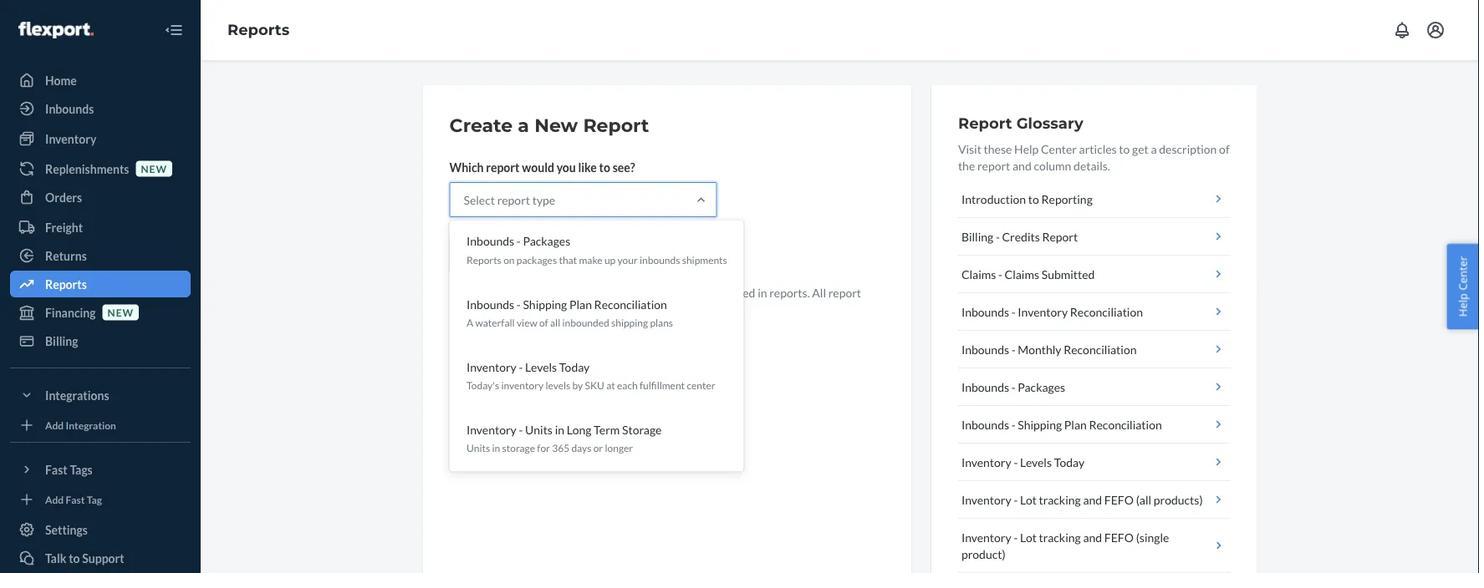 Task type: describe. For each thing, give the bounding box(es) containing it.
column
[[1034, 159, 1072, 173]]

billing link
[[10, 328, 191, 355]]

inbounds for inbounds - shipping plan reconciliation a waterfall view of all inbounded shipping plans
[[466, 297, 514, 311]]

it
[[450, 286, 458, 300]]

and inside visit these help center articles to get a description of the report and column details.
[[1013, 159, 1032, 173]]

take
[[483, 286, 506, 300]]

settings
[[45, 523, 88, 537]]

financing
[[45, 306, 96, 320]]

shipping
[[611, 317, 648, 329]]

add fast tag
[[45, 494, 102, 506]]

articles
[[1080, 142, 1117, 156]]

levels for inventory - levels today
[[1021, 455, 1052, 470]]

lot for inventory - lot tracking and fefo (single product)
[[1021, 531, 1037, 545]]

inventory - units in long term storage units in storage for 365 days or longer
[[466, 423, 662, 455]]

visit
[[959, 142, 982, 156]]

storage
[[502, 443, 535, 455]]

inbounds - packages
[[962, 380, 1066, 394]]

(single
[[1137, 531, 1170, 545]]

plans
[[650, 317, 673, 329]]

settings link
[[10, 517, 191, 544]]

fast inside 'link'
[[66, 494, 85, 506]]

select
[[464, 193, 495, 207]]

create for create report
[[464, 247, 500, 261]]

storage
[[622, 423, 662, 437]]

- for inbounds - monthly reconciliation
[[1012, 343, 1016, 357]]

fast tags
[[45, 463, 93, 477]]

monthly
[[1018, 343, 1062, 357]]

reconciliation down 'claims - claims submitted' button
[[1071, 305, 1144, 319]]

inventory - levels today
[[962, 455, 1085, 470]]

freight link
[[10, 214, 191, 241]]

today for inventory - levels today today's inventory levels by sku at each fulfillment center
[[559, 360, 590, 374]]

time
[[587, 302, 612, 317]]

fast inside 'dropdown button'
[[45, 463, 68, 477]]

packages for inbounds - packages
[[1018, 380, 1066, 394]]

inbounds for inbounds
[[45, 102, 94, 116]]

inventory link
[[10, 125, 191, 152]]

inbounds - monthly reconciliation
[[962, 343, 1137, 357]]

inbounds - shipping plan reconciliation button
[[959, 407, 1231, 444]]

inbounds - shipping plan reconciliation
[[962, 418, 1163, 432]]

inventory - lot tracking and fefo (all products)
[[962, 493, 1203, 507]]

center
[[687, 380, 715, 392]]

talk to support
[[45, 552, 124, 566]]

tracking for (single
[[1039, 531, 1081, 545]]

view
[[517, 317, 537, 329]]

inbounds for inbounds - monthly reconciliation
[[962, 343, 1010, 357]]

- for inventory - levels today today's inventory levels by sku at each fulfillment center
[[519, 360, 523, 374]]

tag
[[87, 494, 102, 506]]

billing - credits report
[[962, 230, 1078, 244]]

glossary
[[1017, 114, 1084, 132]]

inbounds - inventory reconciliation button
[[959, 294, 1231, 331]]

report for select report type
[[497, 193, 530, 207]]

open account menu image
[[1426, 20, 1446, 40]]

- for inbounds - packages
[[1012, 380, 1016, 394]]

talk to support button
[[10, 545, 191, 572]]

- for claims - claims submitted
[[999, 267, 1003, 281]]

inbounds - monthly reconciliation button
[[959, 331, 1231, 369]]

your
[[617, 254, 638, 266]]

the
[[959, 159, 976, 173]]

be
[[694, 286, 707, 300]]

inventory for inventory - levels today
[[962, 455, 1012, 470]]

fefo for (all
[[1105, 493, 1134, 507]]

fields
[[475, 302, 502, 317]]

(utc).
[[614, 302, 647, 317]]

inventory for inventory - levels today today's inventory levels by sku at each fulfillment center
[[466, 360, 516, 374]]

home
[[45, 73, 77, 87]]

reporting
[[1042, 192, 1093, 206]]

integrations button
[[10, 382, 191, 409]]

details.
[[1074, 159, 1111, 173]]

inventory for inventory
[[45, 132, 96, 146]]

up inside the it may take up to 2 hours for new information to be reflected in reports. all report time fields are in universal time (utc).
[[508, 286, 521, 300]]

to left 2
[[523, 286, 534, 300]]

on
[[503, 254, 514, 266]]

long
[[566, 423, 591, 437]]

term
[[594, 423, 620, 437]]

claims - claims submitted
[[962, 267, 1095, 281]]

report for which report would you like to see?
[[486, 160, 520, 174]]

today's
[[466, 380, 499, 392]]

2 claims from the left
[[1005, 267, 1040, 281]]

reconciliation inside 'inbounds - shipping plan reconciliation a waterfall view of all inbounded shipping plans'
[[594, 297, 667, 311]]

1 vertical spatial units
[[466, 443, 490, 455]]

- for billing - credits report
[[996, 230, 1000, 244]]

which
[[450, 160, 484, 174]]

hours
[[545, 286, 575, 300]]

introduction to reporting
[[962, 192, 1093, 206]]

by
[[572, 380, 583, 392]]

support
[[82, 552, 124, 566]]

in left reports.
[[758, 286, 768, 300]]

make
[[579, 254, 602, 266]]

close navigation image
[[164, 20, 184, 40]]

visit these help center articles to get a description of the report and column details.
[[959, 142, 1230, 173]]

report inside the it may take up to 2 hours for new information to be reflected in reports. all report time fields are in universal time (utc).
[[829, 286, 862, 300]]

- for inbounds - packages reports on packages that make up your inbounds shipments
[[516, 234, 521, 249]]

center inside visit these help center articles to get a description of the report and column details.
[[1041, 142, 1077, 156]]

open notifications image
[[1393, 20, 1413, 40]]

inbounds - packages button
[[959, 369, 1231, 407]]

claims - claims submitted button
[[959, 256, 1231, 294]]

- for inventory - lot tracking and fefo (single product)
[[1014, 531, 1018, 545]]

report glossary
[[959, 114, 1084, 132]]

(all
[[1137, 493, 1152, 507]]

- for inventory - levels today
[[1014, 455, 1018, 470]]

help inside visit these help center articles to get a description of the report and column details.
[[1015, 142, 1039, 156]]

inventory - levels today today's inventory levels by sku at each fulfillment center
[[466, 360, 715, 392]]

inventory up monthly
[[1018, 305, 1068, 319]]

integrations
[[45, 389, 109, 403]]

introduction to reporting button
[[959, 181, 1231, 218]]

orders link
[[10, 184, 191, 211]]

inventory
[[501, 380, 543, 392]]

for inside inventory - units in long term storage units in storage for 365 days or longer
[[537, 443, 550, 455]]

report inside visit these help center articles to get a description of the report and column details.
[[978, 159, 1011, 173]]

add integration link
[[10, 416, 191, 436]]

add for add fast tag
[[45, 494, 64, 506]]

1 claims from the left
[[962, 267, 997, 281]]

add for add integration
[[45, 419, 64, 432]]

to left reporting
[[1029, 192, 1040, 206]]

each
[[617, 380, 638, 392]]

of inside 'inbounds - shipping plan reconciliation a waterfall view of all inbounded shipping plans'
[[539, 317, 548, 329]]

inbounded
[[562, 317, 609, 329]]



Task type: vqa. For each thing, say whether or not it's contained in the screenshot.


Task type: locate. For each thing, give the bounding box(es) containing it.
0 horizontal spatial reports link
[[10, 271, 191, 298]]

type
[[533, 193, 556, 207]]

packages up the packages
[[523, 234, 570, 249]]

and inside the inventory - lot tracking and fefo (single product)
[[1084, 531, 1103, 545]]

0 vertical spatial shipping
[[523, 297, 567, 311]]

report
[[978, 159, 1011, 173], [486, 160, 520, 174], [497, 193, 530, 207], [502, 247, 537, 261], [829, 286, 862, 300]]

inventory for inventory - lot tracking and fefo (single product)
[[962, 531, 1012, 545]]

of inside visit these help center articles to get a description of the report and column details.
[[1220, 142, 1230, 156]]

2 lot from the top
[[1021, 531, 1037, 545]]

inventory down inventory - levels today
[[962, 493, 1012, 507]]

center inside button
[[1456, 257, 1471, 291]]

levels for inventory - levels today today's inventory levels by sku at each fulfillment center
[[525, 360, 557, 374]]

0 vertical spatial lot
[[1021, 493, 1037, 507]]

levels inside button
[[1021, 455, 1052, 470]]

1 horizontal spatial today
[[1055, 455, 1085, 470]]

shipping for inbounds - shipping plan reconciliation a waterfall view of all inbounded shipping plans
[[523, 297, 567, 311]]

1 vertical spatial reports link
[[10, 271, 191, 298]]

inbounds down claims - claims submitted
[[962, 305, 1010, 319]]

products)
[[1154, 493, 1203, 507]]

- inside button
[[999, 267, 1003, 281]]

inbounds down inbounds - packages
[[962, 418, 1010, 432]]

1 vertical spatial create
[[464, 247, 500, 261]]

1 horizontal spatial reports
[[228, 21, 290, 39]]

you
[[557, 160, 576, 174]]

0 vertical spatial help
[[1015, 142, 1039, 156]]

inventory down inbounds - packages
[[962, 455, 1012, 470]]

new for replenishments
[[141, 163, 167, 175]]

billing down introduction
[[962, 230, 994, 244]]

1 horizontal spatial center
[[1456, 257, 1471, 291]]

add fast tag link
[[10, 490, 191, 510]]

inventory up product)
[[962, 531, 1012, 545]]

1 vertical spatial billing
[[45, 334, 78, 348]]

report down these
[[978, 159, 1011, 173]]

returns
[[45, 249, 87, 263]]

new up 'time'
[[594, 286, 616, 300]]

introduction
[[962, 192, 1027, 206]]

1 horizontal spatial levels
[[1021, 455, 1052, 470]]

all
[[813, 286, 827, 300]]

up
[[604, 254, 615, 266], [508, 286, 521, 300]]

2 horizontal spatial report
[[1043, 230, 1078, 244]]

in up view
[[524, 302, 533, 317]]

0 vertical spatial plan
[[569, 297, 592, 311]]

1 vertical spatial packages
[[1018, 380, 1066, 394]]

1 horizontal spatial claims
[[1005, 267, 1040, 281]]

and for inventory - lot tracking and fefo (all products)
[[1084, 493, 1103, 507]]

1 vertical spatial help
[[1456, 294, 1471, 317]]

inbounds link
[[10, 95, 191, 122]]

0 horizontal spatial center
[[1041, 142, 1077, 156]]

0 vertical spatial reports link
[[228, 21, 290, 39]]

- inside the inventory - lot tracking and fefo (single product)
[[1014, 531, 1018, 545]]

packages for inbounds - packages reports on packages that make up your inbounds shipments
[[523, 234, 570, 249]]

like
[[578, 160, 597, 174]]

sku
[[585, 380, 604, 392]]

shipping inside 'inbounds - shipping plan reconciliation a waterfall view of all inbounded shipping plans'
[[523, 297, 567, 311]]

inventory up today's
[[466, 360, 516, 374]]

waterfall
[[475, 317, 515, 329]]

shipping up inventory - levels today
[[1018, 418, 1062, 432]]

fulfillment
[[640, 380, 685, 392]]

new inside the it may take up to 2 hours for new information to be reflected in reports. all report time fields are in universal time (utc).
[[594, 286, 616, 300]]

to left be
[[681, 286, 692, 300]]

report
[[959, 114, 1013, 132], [583, 114, 650, 137], [1043, 230, 1078, 244]]

inbounds for inbounds - packages
[[962, 380, 1010, 394]]

0 horizontal spatial shipping
[[523, 297, 567, 311]]

- for inventory - units in long term storage units in storage for 365 days or longer
[[519, 423, 523, 437]]

longer
[[605, 443, 633, 455]]

1 horizontal spatial for
[[577, 286, 592, 300]]

1 tracking from the top
[[1039, 493, 1081, 507]]

reconciliation down inbounds - packages button
[[1090, 418, 1163, 432]]

- inside inventory - levels today today's inventory levels by sku at each fulfillment center
[[519, 360, 523, 374]]

levels down the inbounds - shipping plan reconciliation
[[1021, 455, 1052, 470]]

create up which
[[450, 114, 513, 137]]

inbounds for inbounds - packages reports on packages that make up your inbounds shipments
[[466, 234, 514, 249]]

reports
[[228, 21, 290, 39], [466, 254, 501, 266], [45, 277, 87, 292]]

inbounds - shipping plan reconciliation a waterfall view of all inbounded shipping plans
[[466, 297, 673, 329]]

0 vertical spatial create
[[450, 114, 513, 137]]

0 vertical spatial today
[[559, 360, 590, 374]]

today up by
[[559, 360, 590, 374]]

0 vertical spatial and
[[1013, 159, 1032, 173]]

plan for inbounds - shipping plan reconciliation
[[1065, 418, 1087, 432]]

and
[[1013, 159, 1032, 173], [1084, 493, 1103, 507], [1084, 531, 1103, 545]]

universal
[[536, 302, 584, 317]]

0 vertical spatial add
[[45, 419, 64, 432]]

packages inside button
[[1018, 380, 1066, 394]]

shipping inside button
[[1018, 418, 1062, 432]]

1 horizontal spatial new
[[141, 163, 167, 175]]

today
[[559, 360, 590, 374], [1055, 455, 1085, 470]]

packages inside inbounds - packages reports on packages that make up your inbounds shipments
[[523, 234, 570, 249]]

billing inside button
[[962, 230, 994, 244]]

up left your
[[604, 254, 615, 266]]

inbounds - packages reports on packages that make up your inbounds shipments
[[466, 234, 727, 266]]

inventory inside the inventory - lot tracking and fefo (single product)
[[962, 531, 1012, 545]]

1 horizontal spatial a
[[1151, 142, 1157, 156]]

1 horizontal spatial help
[[1456, 294, 1471, 317]]

lot for inventory - lot tracking and fefo (all products)
[[1021, 493, 1037, 507]]

create
[[450, 114, 513, 137], [464, 247, 500, 261]]

are
[[505, 302, 522, 317]]

today for inventory - levels today
[[1055, 455, 1085, 470]]

inventory - lot tracking and fefo (single product)
[[962, 531, 1170, 562]]

report right all
[[829, 286, 862, 300]]

0 vertical spatial up
[[604, 254, 615, 266]]

home link
[[10, 67, 191, 94]]

0 horizontal spatial units
[[466, 443, 490, 455]]

1 horizontal spatial shipping
[[1018, 418, 1062, 432]]

inventory - levels today button
[[959, 444, 1231, 482]]

new for financing
[[108, 307, 134, 319]]

create a new report
[[450, 114, 650, 137]]

would
[[522, 160, 555, 174]]

units up storage
[[525, 423, 552, 437]]

report down reporting
[[1043, 230, 1078, 244]]

plan inside inbounds - shipping plan reconciliation button
[[1065, 418, 1087, 432]]

lot inside button
[[1021, 493, 1037, 507]]

a inside visit these help center articles to get a description of the report and column details.
[[1151, 142, 1157, 156]]

2 vertical spatial reports
[[45, 277, 87, 292]]

freight
[[45, 220, 83, 235]]

in up 365
[[555, 423, 564, 437]]

plan up inbounded
[[569, 297, 592, 311]]

2 vertical spatial and
[[1084, 531, 1103, 545]]

0 vertical spatial new
[[141, 163, 167, 175]]

in left storage
[[492, 443, 500, 455]]

2 add from the top
[[45, 494, 64, 506]]

lot down the inventory - lot tracking and fefo (all products)
[[1021, 531, 1037, 545]]

add
[[45, 419, 64, 432], [45, 494, 64, 506]]

create for create a new report
[[450, 114, 513, 137]]

billing - credits report button
[[959, 218, 1231, 256]]

product)
[[962, 548, 1006, 562]]

inbounds up waterfall
[[466, 297, 514, 311]]

inbounds up inbounds - packages
[[962, 343, 1010, 357]]

to right like
[[599, 160, 611, 174]]

create report
[[464, 247, 537, 261]]

plan down inbounds - packages button
[[1065, 418, 1087, 432]]

up inside inbounds - packages reports on packages that make up your inbounds shipments
[[604, 254, 615, 266]]

help center button
[[1448, 244, 1480, 330]]

in
[[758, 286, 768, 300], [524, 302, 533, 317], [555, 423, 564, 437], [492, 443, 500, 455]]

of right the description
[[1220, 142, 1230, 156]]

1 vertical spatial shipping
[[1018, 418, 1062, 432]]

1 horizontal spatial packages
[[1018, 380, 1066, 394]]

today inside button
[[1055, 455, 1085, 470]]

1 vertical spatial levels
[[1021, 455, 1052, 470]]

inventory inside inventory - units in long term storage units in storage for 365 days or longer
[[466, 423, 516, 437]]

it may take up to 2 hours for new information to be reflected in reports. all report time fields are in universal time (utc).
[[450, 286, 862, 317]]

reconciliation
[[594, 297, 667, 311], [1071, 305, 1144, 319], [1064, 343, 1137, 357], [1090, 418, 1163, 432]]

0 horizontal spatial today
[[559, 360, 590, 374]]

inventory - lot tracking and fefo (single product) button
[[959, 519, 1231, 574]]

1 horizontal spatial billing
[[962, 230, 994, 244]]

which report would you like to see?
[[450, 160, 635, 174]]

description
[[1160, 142, 1217, 156]]

levels inside inventory - levels today today's inventory levels by sku at each fulfillment center
[[525, 360, 557, 374]]

0 horizontal spatial help
[[1015, 142, 1039, 156]]

- inside inbounds - packages reports on packages that make up your inbounds shipments
[[516, 234, 521, 249]]

create left on
[[464, 247, 500, 261]]

a left new
[[518, 114, 529, 137]]

1 vertical spatial today
[[1055, 455, 1085, 470]]

fast left 'tag'
[[66, 494, 85, 506]]

of left the all
[[539, 317, 548, 329]]

new up billing link
[[108, 307, 134, 319]]

and for inventory - lot tracking and fefo (single product)
[[1084, 531, 1103, 545]]

report inside button
[[502, 247, 537, 261]]

inventory inside inventory - levels today today's inventory levels by sku at each fulfillment center
[[466, 360, 516, 374]]

inventory up replenishments
[[45, 132, 96, 146]]

1 horizontal spatial report
[[959, 114, 1013, 132]]

tracking inside the inventory - lot tracking and fefo (single product)
[[1039, 531, 1081, 545]]

fefo inside 'inventory - lot tracking and fefo (all products)' button
[[1105, 493, 1134, 507]]

new
[[535, 114, 578, 137]]

new up orders link at the top of page
[[141, 163, 167, 175]]

billing for billing - credits report
[[962, 230, 994, 244]]

- for inventory - lot tracking and fefo (all products)
[[1014, 493, 1018, 507]]

packages down monthly
[[1018, 380, 1066, 394]]

1 horizontal spatial reports link
[[228, 21, 290, 39]]

1 vertical spatial of
[[539, 317, 548, 329]]

reconciliation down inbounds - inventory reconciliation button
[[1064, 343, 1137, 357]]

fefo left the '(single'
[[1105, 531, 1134, 545]]

0 vertical spatial center
[[1041, 142, 1077, 156]]

1 vertical spatial a
[[1151, 142, 1157, 156]]

inbounds inside 'inbounds - shipping plan reconciliation a waterfall view of all inbounded shipping plans'
[[466, 297, 514, 311]]

today inside inventory - levels today today's inventory levels by sku at each fulfillment center
[[559, 360, 590, 374]]

1 add from the top
[[45, 419, 64, 432]]

inbounds down inbounds - monthly reconciliation
[[962, 380, 1010, 394]]

create report button
[[450, 238, 551, 271]]

0 vertical spatial levels
[[525, 360, 557, 374]]

1 lot from the top
[[1021, 493, 1037, 507]]

help center
[[1456, 257, 1471, 317]]

submitted
[[1042, 267, 1095, 281]]

today down the inbounds - shipping plan reconciliation
[[1055, 455, 1085, 470]]

new
[[141, 163, 167, 175], [594, 286, 616, 300], [108, 307, 134, 319]]

fast
[[45, 463, 68, 477], [66, 494, 85, 506]]

inventory for inventory - lot tracking and fefo (all products)
[[962, 493, 1012, 507]]

tracking down the inventory - lot tracking and fefo (all products)
[[1039, 531, 1081, 545]]

inbounds - inventory reconciliation
[[962, 305, 1144, 319]]

billing down the financing
[[45, 334, 78, 348]]

select report type
[[464, 193, 556, 207]]

report for billing - credits report
[[1043, 230, 1078, 244]]

lot inside the inventory - lot tracking and fefo (single product)
[[1021, 531, 1037, 545]]

0 horizontal spatial up
[[508, 286, 521, 300]]

levels
[[545, 380, 570, 392]]

to right talk
[[69, 552, 80, 566]]

all
[[550, 317, 560, 329]]

fefo for (single
[[1105, 531, 1134, 545]]

2 horizontal spatial new
[[594, 286, 616, 300]]

to left 'get'
[[1120, 142, 1130, 156]]

a right 'get'
[[1151, 142, 1157, 156]]

add left integration
[[45, 419, 64, 432]]

0 vertical spatial packages
[[523, 234, 570, 249]]

for
[[577, 286, 592, 300], [537, 443, 550, 455]]

and inside button
[[1084, 493, 1103, 507]]

0 vertical spatial billing
[[962, 230, 994, 244]]

reports inside inbounds - packages reports on packages that make up your inbounds shipments
[[466, 254, 501, 266]]

1 horizontal spatial plan
[[1065, 418, 1087, 432]]

2 vertical spatial new
[[108, 307, 134, 319]]

0 horizontal spatial levels
[[525, 360, 557, 374]]

tracking inside button
[[1039, 493, 1081, 507]]

- for inbounds - shipping plan reconciliation a waterfall view of all inbounded shipping plans
[[516, 297, 521, 311]]

1 vertical spatial add
[[45, 494, 64, 506]]

and left column
[[1013, 159, 1032, 173]]

- inside 'inbounds - shipping plan reconciliation a waterfall view of all inbounded shipping plans'
[[516, 297, 521, 311]]

inbounds inside inbounds - packages reports on packages that make up your inbounds shipments
[[466, 234, 514, 249]]

claims down the billing - credits report
[[962, 267, 997, 281]]

inbounds for inbounds - inventory reconciliation
[[962, 305, 1010, 319]]

0 vertical spatial fast
[[45, 463, 68, 477]]

lot down inventory - levels today
[[1021, 493, 1037, 507]]

1 vertical spatial center
[[1456, 257, 1471, 291]]

add inside 'link'
[[45, 494, 64, 506]]

0 horizontal spatial plan
[[569, 297, 592, 311]]

2 horizontal spatial reports
[[466, 254, 501, 266]]

fefo left (all
[[1105, 493, 1134, 507]]

0 vertical spatial of
[[1220, 142, 1230, 156]]

reconciliation up shipping
[[594, 297, 667, 311]]

- for inbounds - inventory reconciliation
[[1012, 305, 1016, 319]]

0 vertical spatial reports
[[228, 21, 290, 39]]

levels up levels
[[525, 360, 557, 374]]

- inside inventory - units in long term storage units in storage for 365 days or longer
[[519, 423, 523, 437]]

may
[[460, 286, 481, 300]]

1 fefo from the top
[[1105, 493, 1134, 507]]

packages
[[516, 254, 557, 266]]

0 vertical spatial fefo
[[1105, 493, 1134, 507]]

1 horizontal spatial up
[[604, 254, 615, 266]]

plan for inbounds - shipping plan reconciliation a waterfall view of all inbounded shipping plans
[[569, 297, 592, 311]]

1 vertical spatial reports
[[466, 254, 501, 266]]

inbounds down home
[[45, 102, 94, 116]]

claims down credits
[[1005, 267, 1040, 281]]

report for create report
[[502, 247, 537, 261]]

report inside button
[[1043, 230, 1078, 244]]

365
[[552, 443, 569, 455]]

add up settings
[[45, 494, 64, 506]]

inbounds for inbounds - shipping plan reconciliation
[[962, 418, 1010, 432]]

0 horizontal spatial claims
[[962, 267, 997, 281]]

reconciliation inside button
[[1064, 343, 1137, 357]]

2 fefo from the top
[[1105, 531, 1134, 545]]

report up select report type at the left top of the page
[[486, 160, 520, 174]]

inventory up storage
[[466, 423, 516, 437]]

fefo inside the inventory - lot tracking and fefo (single product)
[[1105, 531, 1134, 545]]

0 horizontal spatial a
[[518, 114, 529, 137]]

0 horizontal spatial report
[[583, 114, 650, 137]]

units left storage
[[466, 443, 490, 455]]

1 horizontal spatial units
[[525, 423, 552, 437]]

0 horizontal spatial billing
[[45, 334, 78, 348]]

2 tracking from the top
[[1039, 531, 1081, 545]]

0 vertical spatial for
[[577, 286, 592, 300]]

for up 'time'
[[577, 286, 592, 300]]

and down inventory - levels today button
[[1084, 493, 1103, 507]]

of
[[1220, 142, 1230, 156], [539, 317, 548, 329]]

report up these
[[959, 114, 1013, 132]]

inbounds up on
[[466, 234, 514, 249]]

report for create a new report
[[583, 114, 650, 137]]

0 vertical spatial a
[[518, 114, 529, 137]]

- for inbounds - shipping plan reconciliation
[[1012, 418, 1016, 432]]

plan inside 'inbounds - shipping plan reconciliation a waterfall view of all inbounded shipping plans'
[[569, 297, 592, 311]]

tracking
[[1039, 493, 1081, 507], [1039, 531, 1081, 545]]

1 vertical spatial up
[[508, 286, 521, 300]]

get
[[1133, 142, 1149, 156]]

2
[[536, 286, 543, 300]]

inventory for inventory - units in long term storage units in storage for 365 days or longer
[[466, 423, 516, 437]]

1 vertical spatial plan
[[1065, 418, 1087, 432]]

1 vertical spatial and
[[1084, 493, 1103, 507]]

report up see?
[[583, 114, 650, 137]]

0 horizontal spatial new
[[108, 307, 134, 319]]

report left type
[[497, 193, 530, 207]]

1 vertical spatial fefo
[[1105, 531, 1134, 545]]

shipping for inbounds - shipping plan reconciliation
[[1018, 418, 1062, 432]]

billing
[[962, 230, 994, 244], [45, 334, 78, 348]]

0 horizontal spatial for
[[537, 443, 550, 455]]

1 vertical spatial for
[[537, 443, 550, 455]]

a
[[466, 317, 473, 329]]

tracking for (all
[[1039, 493, 1081, 507]]

shipping up the all
[[523, 297, 567, 311]]

1 horizontal spatial of
[[1220, 142, 1230, 156]]

0 horizontal spatial of
[[539, 317, 548, 329]]

or
[[593, 443, 603, 455]]

up up are
[[508, 286, 521, 300]]

0 horizontal spatial packages
[[523, 234, 570, 249]]

0 vertical spatial tracking
[[1039, 493, 1081, 507]]

reports link
[[228, 21, 290, 39], [10, 271, 191, 298]]

fast left tags
[[45, 463, 68, 477]]

that
[[559, 254, 577, 266]]

tracking up the inventory - lot tracking and fefo (single product)
[[1039, 493, 1081, 507]]

at
[[606, 380, 615, 392]]

1 vertical spatial lot
[[1021, 531, 1037, 545]]

these
[[984, 142, 1012, 156]]

billing for billing
[[45, 334, 78, 348]]

and down 'inventory - lot tracking and fefo (all products)' button
[[1084, 531, 1103, 545]]

returns link
[[10, 243, 191, 269]]

0 horizontal spatial reports
[[45, 277, 87, 292]]

1 vertical spatial fast
[[66, 494, 85, 506]]

for left 365
[[537, 443, 550, 455]]

flexport logo image
[[18, 22, 94, 38]]

for inside the it may take up to 2 hours for new information to be reflected in reports. all report time fields are in universal time (utc).
[[577, 286, 592, 300]]

1 vertical spatial new
[[594, 286, 616, 300]]

packages
[[523, 234, 570, 249], [1018, 380, 1066, 394]]

create inside button
[[464, 247, 500, 261]]

1 vertical spatial tracking
[[1039, 531, 1081, 545]]

credits
[[1003, 230, 1040, 244]]

to inside visit these help center articles to get a description of the report and column details.
[[1120, 142, 1130, 156]]

add integration
[[45, 419, 116, 432]]

0 vertical spatial units
[[525, 423, 552, 437]]

report up 2
[[502, 247, 537, 261]]

help inside button
[[1456, 294, 1471, 317]]

inbounds
[[640, 254, 680, 266]]



